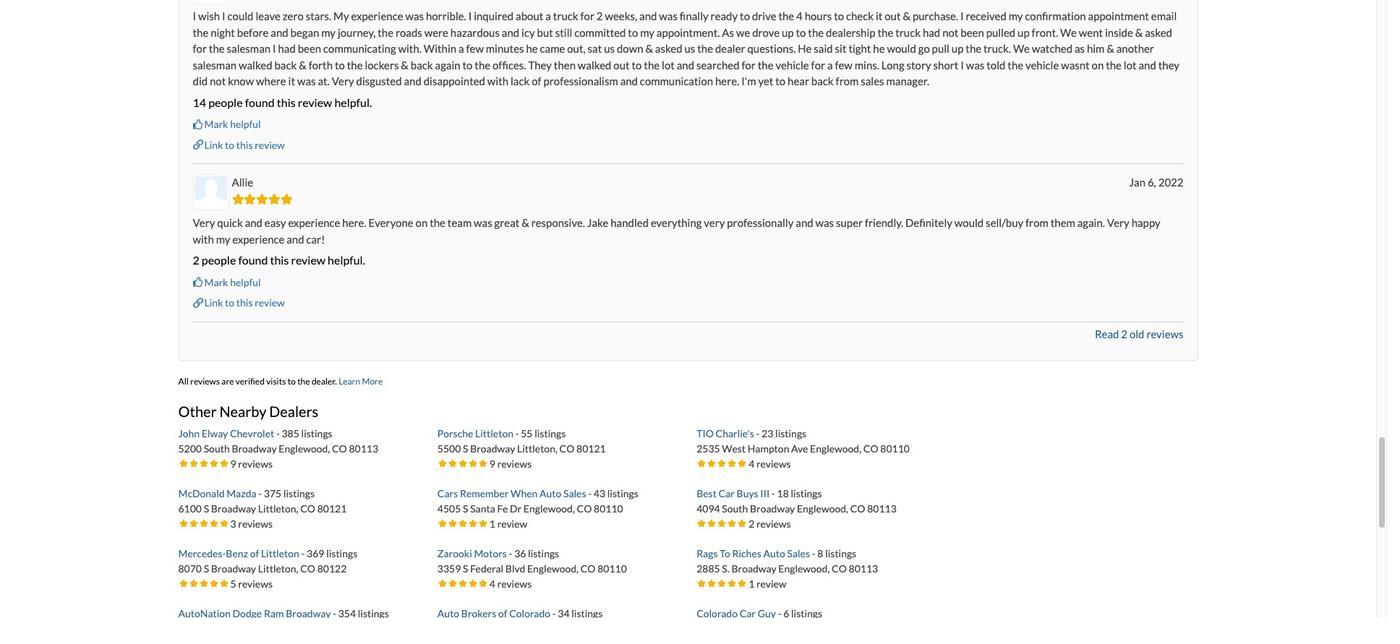 Task type: vqa. For each thing, say whether or not it's contained in the screenshot.
pickup
no



Task type: describe. For each thing, give the bounding box(es) containing it.
review down '14 people found this review helpful.' at the top of the page
[[255, 139, 285, 151]]

the down wish on the top left
[[193, 26, 209, 39]]

3
[[230, 518, 236, 530]]

18
[[777, 487, 789, 499]]

0 vertical spatial asked
[[1145, 26, 1172, 39]]

2 lot from the left
[[1124, 59, 1137, 72]]

tio
[[697, 427, 714, 439]]

broadway for littleton
[[211, 562, 256, 575]]

2 up rags to riches auto sales link
[[749, 518, 755, 530]]

s.
[[722, 562, 730, 575]]

the right told
[[1008, 59, 1023, 72]]

2535 west hampton ave englewood, co 80110
[[697, 442, 910, 455]]

thumbs up image for 2
[[193, 277, 203, 287]]

to right forth
[[335, 59, 345, 72]]

1 horizontal spatial it
[[876, 10, 883, 23]]

1 us from the left
[[604, 42, 615, 55]]

jan
[[1129, 176, 1146, 189]]

the down another
[[1106, 59, 1122, 72]]

2 walked from the left
[[578, 59, 611, 72]]

1 horizontal spatial had
[[923, 26, 940, 39]]

1 vertical spatial few
[[835, 59, 853, 72]]

definitely
[[906, 216, 952, 229]]

i left received
[[960, 10, 964, 23]]

- left 375
[[258, 487, 262, 499]]

horrible.
[[426, 10, 466, 23]]

9 reviews for englewood,
[[230, 457, 273, 470]]

very inside 'i wish i could leave zero stars. my experience was horrible. i inquired about a truck for 2 weeks, and was finally ready to drive the 4 hours to check it out & purchase. i received my confirmation appointment email the night before and began my journey, the roads were hazardous and icy but still committed to my appointment. as we drove up to the dealership the truck had not been pulled up front. we went inside & asked for the salesman i had been communicating with. within a few minutes he came out, sat us down & asked us the dealer questions. he said sit tight he would go pull up the truck. we watched as him & another salesman walked back & forth to the lockers & back again to the offices. they then walked out to the lot and searched for the vehicle for a few mins. long story short i was told the vehicle wasnt on the lot and they did not know where it was at. very disgusted and disappointed with lack of professionalism and communication here. i'm yet to hear back from sales manager.'
[[332, 75, 354, 88]]

& left forth
[[299, 59, 306, 72]]

zarooki
[[437, 547, 472, 559]]

4094
[[697, 502, 720, 515]]

helpful. for 2 people found this review helpful.
[[328, 253, 365, 267]]

2 inside dropdown button
[[1121, 327, 1128, 340]]

this down where
[[277, 95, 296, 109]]

benz
[[226, 547, 248, 559]]

mark for 14
[[204, 118, 228, 130]]

9 for s
[[489, 457, 495, 470]]

reviews for 8070 s broadway littleton, co 80122
[[238, 578, 273, 590]]

- left "369"
[[301, 547, 305, 559]]

best car buys iii - 18 listings
[[697, 487, 822, 499]]

s for 8070
[[204, 562, 209, 575]]

the right drive
[[778, 10, 794, 23]]

watched
[[1032, 42, 1073, 55]]

disappointed
[[424, 75, 485, 88]]

for up committed
[[580, 10, 594, 23]]

i right "short"
[[961, 59, 964, 72]]

review down 2885 s. broadway englewood, co 80113
[[756, 578, 787, 590]]

reviews for 5200 south broadway englewood, co 80113
[[238, 457, 273, 470]]

found for 2
[[238, 253, 268, 267]]

co for 4094 south broadway englewood, co 80113
[[850, 502, 865, 515]]

rags
[[697, 547, 718, 559]]

riches
[[732, 547, 761, 559]]

broadway for 375
[[211, 502, 256, 515]]

& right him
[[1107, 42, 1114, 55]]

co for 8070 s broadway littleton, co 80122
[[300, 562, 315, 575]]

and down another
[[1139, 59, 1156, 72]]

federal
[[470, 562, 503, 575]]

responsive.
[[531, 216, 585, 229]]

the down communicating
[[347, 59, 363, 72]]

3359 s federal blvd englewood, co 80110
[[437, 562, 627, 575]]

englewood, down 8
[[778, 562, 830, 575]]

best
[[697, 487, 717, 499]]

for up i'm
[[742, 59, 756, 72]]

0 horizontal spatial a
[[459, 42, 464, 55]]

to up down
[[628, 26, 638, 39]]

- left 36
[[509, 547, 512, 559]]

the inside very quick and easy experience here. everyone on the team was great & responsive. jake handled everything very professionally and was super friendly. definitely would sell/buy from them again. very happy with my experience and car!
[[430, 216, 445, 229]]

co for 6100 s broadway littleton, co 80121
[[300, 502, 315, 515]]

& up another
[[1135, 26, 1143, 39]]

mazda
[[227, 487, 256, 499]]

0 vertical spatial salesman
[[227, 42, 271, 55]]

this up allie
[[236, 139, 253, 151]]

dealers
[[269, 403, 318, 420]]

& left purchase.
[[903, 10, 911, 23]]

south for elway
[[204, 442, 230, 455]]

link to this review button for 2
[[193, 296, 285, 310]]

2022
[[1158, 176, 1184, 189]]

mark helpful button for 14
[[193, 117, 261, 132]]

wasnt
[[1061, 59, 1090, 72]]

5 reviews
[[230, 578, 273, 590]]

reviews right all
[[190, 376, 220, 387]]

2 us from the left
[[685, 42, 695, 55]]

email
[[1151, 10, 1177, 23]]

handled
[[611, 216, 649, 229]]

friendly.
[[865, 216, 903, 229]]

my inside very quick and easy experience here. everyone on the team was great & responsive. jake handled everything very professionally and was super friendly. definitely would sell/buy from them again. very happy with my experience and car!
[[216, 233, 230, 246]]

& down with.
[[401, 59, 409, 72]]

i wish i could leave zero stars. my experience was horrible. i inquired about a truck for 2 weeks, and was finally ready to drive the 4 hours to check it out & purchase. i received my confirmation appointment email the night before and began my journey, the roads were hazardous and icy but still committed to my appointment. as we drove up to the dealership the truck had not been pulled up front. we went inside & asked for the salesman i had been communicating with. within a few minutes he came out, sat us down & asked us the dealer questions. he said sit tight he would go pull up the truck. we watched as him & another salesman walked back & forth to the lockers & back again to the offices. they then walked out to the lot and searched for the vehicle for a few mins. long story short i was told the vehicle wasnt on the lot and they did not know where it was at. very disgusted and disappointed with lack of professionalism and communication here. i'm yet to hear back from sales manager.
[[193, 10, 1180, 88]]

happy
[[1132, 216, 1161, 229]]

lack
[[511, 75, 530, 88]]

link to this review button for 14
[[193, 138, 285, 152]]

and right professionally
[[796, 216, 813, 229]]

4 reviews for federal
[[489, 578, 532, 590]]

englewood, right blvd
[[527, 562, 579, 575]]

hampton
[[748, 442, 789, 455]]

told
[[987, 59, 1006, 72]]

forth
[[309, 59, 333, 72]]

from inside 'i wish i could leave zero stars. my experience was horrible. i inquired about a truck for 2 weeks, and was finally ready to drive the 4 hours to check it out & purchase. i received my confirmation appointment email the night before and began my journey, the roads were hazardous and icy but still committed to my appointment. as we drove up to the dealership the truck had not been pulled up front. we went inside & asked for the salesman i had been communicating with. within a few minutes he came out, sat us down & asked us the dealer questions. he said sit tight he would go pull up the truck. we watched as him & another salesman walked back & forth to the lockers & back again to the offices. they then walked out to the lot and searched for the vehicle for a few mins. long story short i was told the vehicle wasnt on the lot and they did not know where it was at. very disgusted and disappointed with lack of professionalism and communication here. i'm yet to hear back from sales manager.'
[[836, 75, 859, 88]]

this right link icon
[[236, 297, 253, 309]]

the down hours
[[808, 26, 824, 39]]

review down 2 people found this review helpful.
[[255, 297, 285, 309]]

read 2 old reviews
[[1095, 327, 1184, 340]]

review down dr
[[497, 518, 527, 530]]

0 vertical spatial out
[[885, 10, 901, 23]]

the down night
[[209, 42, 225, 55]]

littleton, for 9 reviews
[[517, 442, 558, 455]]

2 reviews
[[749, 518, 791, 530]]

4 inside 'i wish i could leave zero stars. my experience was horrible. i inquired about a truck for 2 weeks, and was finally ready to drive the 4 hours to check it out & purchase. i received my confirmation appointment email the night before and began my journey, the roads were hazardous and icy but still committed to my appointment. as we drove up to the dealership the truck had not been pulled up front. we went inside & asked for the salesman i had been communicating with. within a few minutes he came out, sat us down & asked us the dealer questions. he said sit tight he would go pull up the truck. we watched as him & another salesman walked back & forth to the lockers & back again to the offices. they then walked out to the lot and searched for the vehicle for a few mins. long story short i was told the vehicle wasnt on the lot and they did not know where it was at. very disgusted and disappointed with lack of professionalism and communication here. i'm yet to hear back from sales manager.'
[[796, 10, 803, 23]]

2 people found this review helpful.
[[193, 253, 365, 267]]

9 reviews for littleton,
[[489, 457, 532, 470]]

mercedes-benz of littleton link
[[178, 547, 301, 559]]

1 horizontal spatial a
[[546, 10, 551, 23]]

1 vertical spatial salesman
[[193, 59, 237, 72]]

allie image
[[195, 177, 227, 208]]

committed
[[574, 26, 626, 39]]

listings right the 55
[[535, 427, 566, 439]]

for down said on the top
[[811, 59, 825, 72]]

went
[[1079, 26, 1103, 39]]

80113 for 4094 south broadway englewood, co 80113
[[867, 502, 897, 515]]

to right link icon
[[225, 297, 234, 309]]

to right yet
[[775, 75, 786, 88]]

and left easy
[[245, 216, 263, 229]]

mark helpful button for 2
[[193, 275, 261, 290]]

1 he from the left
[[526, 42, 538, 55]]

broadway for -
[[232, 442, 277, 455]]

1 horizontal spatial back
[[411, 59, 433, 72]]

sales
[[861, 75, 884, 88]]

they
[[528, 59, 552, 72]]

reviews for 3359 s federal blvd englewood, co 80110
[[497, 578, 532, 590]]

helpful for 14
[[230, 118, 261, 130]]

to up dealership
[[834, 10, 844, 23]]

john elway chevrolet link
[[178, 427, 276, 439]]

2885 s. broadway englewood, co 80113
[[697, 562, 878, 575]]

1 vertical spatial 80110
[[594, 502, 623, 515]]

rags to riches auto sales - 8 listings
[[697, 547, 856, 559]]

as
[[722, 26, 734, 39]]

to right again
[[462, 59, 473, 72]]

for up the did
[[193, 42, 207, 55]]

1 vertical spatial it
[[288, 75, 295, 88]]

englewood, down the 385
[[279, 442, 330, 455]]

communicating
[[323, 42, 396, 55]]

the left truck.
[[966, 42, 982, 55]]

helpful for 2
[[230, 276, 261, 288]]

as
[[1075, 42, 1085, 55]]

wish
[[198, 10, 220, 23]]

are
[[222, 376, 234, 387]]

englewood, right ave
[[810, 442, 861, 455]]

all reviews are verified visits to the dealer. learn more
[[178, 376, 383, 387]]

south for car
[[722, 502, 748, 515]]

4 reviews for hampton
[[749, 457, 791, 470]]

nearby
[[219, 403, 266, 420]]

2 up link icon
[[193, 253, 199, 267]]

quick
[[217, 216, 243, 229]]

link to this review for 2
[[204, 297, 285, 309]]

i up the hazardous
[[468, 10, 472, 23]]

2 horizontal spatial back
[[811, 75, 834, 88]]

375
[[264, 487, 282, 499]]

link to this review for 14
[[204, 139, 285, 151]]

englewood, up 8
[[797, 502, 848, 515]]

5200 south broadway englewood, co 80113
[[178, 442, 378, 455]]

other nearby dealers
[[178, 403, 318, 420]]

0 vertical spatial littleton
[[475, 427, 513, 439]]

roads
[[396, 26, 422, 39]]

reviews inside dropdown button
[[1147, 327, 1184, 340]]

dealer
[[715, 42, 745, 55]]

was left super
[[815, 216, 834, 229]]

but
[[537, 26, 553, 39]]

80121 for 5500 s broadway littleton, co 80121
[[576, 442, 606, 455]]

0 horizontal spatial not
[[210, 75, 226, 88]]

listings up ave
[[775, 427, 806, 439]]

ave
[[791, 442, 808, 455]]

co for 5500 s broadway littleton, co 80121
[[559, 442, 575, 455]]

1 for broadway
[[749, 578, 755, 590]]

my up down
[[640, 26, 654, 39]]

more
[[362, 376, 383, 387]]

link for 2
[[204, 297, 223, 309]]

santa
[[470, 502, 495, 515]]

the left 'dealer.'
[[297, 376, 310, 387]]

listings right 8
[[825, 547, 856, 559]]

the up "communication"
[[644, 59, 660, 72]]

confirmation
[[1025, 10, 1086, 23]]

review down at.
[[298, 95, 332, 109]]

weeks,
[[605, 10, 637, 23]]

and down the leave
[[271, 26, 288, 39]]

0 horizontal spatial littleton
[[261, 547, 299, 559]]

on inside 'i wish i could leave zero stars. my experience was horrible. i inquired about a truck for 2 weeks, and was finally ready to drive the 4 hours to check it out & purchase. i received my confirmation appointment email the night before and began my journey, the roads were hazardous and icy but still committed to my appointment. as we drove up to the dealership the truck had not been pulled up front. we went inside & asked for the salesman i had been communicating with. within a few minutes he came out, sat us down & asked us the dealer questions. he said sit tight he would go pull up the truck. we watched as him & another salesman walked back & forth to the lockers & back again to the offices. they then walked out to the lot and searched for the vehicle for a few mins. long story short i was told the vehicle wasnt on the lot and they did not know where it was at. very disgusted and disappointed with lack of professionalism and communication here. i'm yet to hear back from sales manager.'
[[1092, 59, 1104, 72]]

cars remember when auto sales - 43 listings
[[437, 487, 638, 499]]

- left 23
[[756, 427, 760, 439]]

23
[[762, 427, 773, 439]]

1 horizontal spatial been
[[961, 26, 984, 39]]

the left the offices.
[[475, 59, 490, 72]]

1 walked from the left
[[239, 59, 272, 72]]

with inside 'i wish i could leave zero stars. my experience was horrible. i inquired about a truck for 2 weeks, and was finally ready to drive the 4 hours to check it out & purchase. i received my confirmation appointment email the night before and began my journey, the roads were hazardous and icy but still committed to my appointment. as we drove up to the dealership the truck had not been pulled up front. we went inside & asked for the salesman i had been communicating with. within a few minutes he came out, sat us down & asked us the dealer questions. he said sit tight he would go pull up the truck. we watched as him & another salesman walked back & forth to the lockers & back again to the offices. they then walked out to the lot and searched for the vehicle for a few mins. long story short i was told the vehicle wasnt on the lot and they did not know where it was at. very disgusted and disappointed with lack of professionalism and communication here. i'm yet to hear back from sales manager.'
[[487, 75, 509, 88]]

broadway for iii
[[750, 502, 795, 515]]

the left roads
[[378, 26, 393, 39]]

2 he from the left
[[873, 42, 885, 55]]

and right 'weeks,'
[[639, 10, 657, 23]]

i up where
[[273, 42, 276, 55]]

listings right the 385
[[301, 427, 332, 439]]

iii
[[760, 487, 770, 499]]

1 vertical spatial out
[[614, 59, 630, 72]]

- left 43 at left bottom
[[588, 487, 592, 499]]

everyone
[[369, 216, 413, 229]]

mark helpful for 2
[[204, 276, 261, 288]]

listings right 43 at left bottom
[[607, 487, 638, 499]]

was right the team
[[474, 216, 492, 229]]

0 horizontal spatial back
[[274, 59, 297, 72]]

listings up 4094 south broadway englewood, co 80113
[[791, 487, 822, 499]]

englewood, down cars remember when auto sales - 43 listings
[[523, 502, 575, 515]]

s for 4505
[[463, 502, 468, 515]]

great
[[494, 216, 520, 229]]

0 horizontal spatial experience
[[232, 233, 284, 246]]

buys
[[737, 487, 758, 499]]

i right wish on the top left
[[222, 10, 225, 23]]

2 vehicle from the left
[[1026, 59, 1059, 72]]

john
[[178, 427, 200, 439]]

1 vertical spatial been
[[298, 42, 321, 55]]

night
[[211, 26, 235, 39]]

3 reviews
[[230, 518, 273, 530]]

tio charlie's link
[[697, 427, 756, 439]]

s for 5500
[[463, 442, 468, 455]]

0 horizontal spatial asked
[[655, 42, 682, 55]]

and down down
[[620, 75, 638, 88]]

review down car!
[[291, 253, 325, 267]]

icy
[[521, 26, 535, 39]]

- left the 55
[[515, 427, 519, 439]]

4505 s santa fe dr englewood, co 80110
[[437, 502, 623, 515]]

0 horizontal spatial up
[[782, 26, 794, 39]]

jake
[[587, 216, 609, 229]]

2 horizontal spatial very
[[1107, 216, 1130, 229]]

were
[[424, 26, 448, 39]]

1 horizontal spatial we
[[1060, 26, 1077, 39]]

0 horizontal spatial had
[[278, 42, 296, 55]]

0 horizontal spatial few
[[466, 42, 484, 55]]

0 horizontal spatial very
[[193, 216, 215, 229]]

offices.
[[493, 59, 526, 72]]

2 horizontal spatial up
[[1018, 26, 1030, 39]]

check
[[846, 10, 874, 23]]

to right visits
[[288, 376, 296, 387]]

6,
[[1148, 176, 1156, 189]]

0 horizontal spatial of
[[250, 547, 259, 559]]

to up he
[[796, 26, 806, 39]]

mcdonald mazda link
[[178, 487, 258, 499]]

and up minutes on the left
[[502, 26, 519, 39]]



Task type: locate. For each thing, give the bounding box(es) containing it.
professionalism
[[544, 75, 618, 88]]

to up we
[[740, 10, 750, 23]]

mark helpful
[[204, 118, 261, 130], [204, 276, 261, 288]]

1 horizontal spatial 4 reviews
[[749, 457, 791, 470]]

2 inside 'i wish i could leave zero stars. my experience was horrible. i inquired about a truck for 2 weeks, and was finally ready to drive the 4 hours to check it out & purchase. i received my confirmation appointment email the night before and began my journey, the roads were hazardous and icy but still committed to my appointment. as we drove up to the dealership the truck had not been pulled up front. we went inside & asked for the salesman i had been communicating with. within a few minutes he came out, sat us down & asked us the dealer questions. he said sit tight he would go pull up the truck. we watched as him & another salesman walked back & forth to the lockers & back again to the offices. they then walked out to the lot and searched for the vehicle for a few mins. long story short i was told the vehicle wasnt on the lot and they did not know where it was at. very disgusted and disappointed with lack of professionalism and communication here. i'm yet to hear back from sales manager.'
[[597, 10, 603, 23]]

1 vertical spatial littleton
[[261, 547, 299, 559]]

1 horizontal spatial up
[[952, 42, 964, 55]]

1 vertical spatial south
[[722, 502, 748, 515]]

4 for tio charlie's - 23 listings
[[749, 457, 755, 470]]

mark
[[204, 118, 228, 130], [204, 276, 228, 288]]

broadway for 55
[[470, 442, 515, 455]]

again.
[[1077, 216, 1105, 229]]

i
[[193, 10, 196, 23], [222, 10, 225, 23], [468, 10, 472, 23], [960, 10, 964, 23], [273, 42, 276, 55], [961, 59, 964, 72]]

1 horizontal spatial littleton
[[475, 427, 513, 439]]

1 horizontal spatial few
[[835, 59, 853, 72]]

thumbs up image
[[193, 119, 203, 130], [193, 277, 203, 287]]

2 horizontal spatial a
[[827, 59, 833, 72]]

this
[[277, 95, 296, 109], [236, 139, 253, 151], [270, 253, 289, 267], [236, 297, 253, 309]]

1 vertical spatial littleton,
[[258, 502, 298, 515]]

4505
[[437, 502, 461, 515]]

and down with.
[[404, 75, 422, 88]]

1 vertical spatial a
[[459, 42, 464, 55]]

vehicle
[[776, 59, 809, 72], [1026, 59, 1059, 72]]

0 vertical spatial found
[[245, 95, 275, 109]]

here. down searched
[[715, 75, 739, 88]]

my
[[1009, 10, 1023, 23], [321, 26, 336, 39], [640, 26, 654, 39], [216, 233, 230, 246]]

1 vertical spatial mark
[[204, 276, 228, 288]]

littleton, for 3 reviews
[[258, 502, 298, 515]]

2 vertical spatial littleton,
[[258, 562, 298, 575]]

1 link to this review from the top
[[204, 139, 285, 151]]

0 vertical spatial with
[[487, 75, 509, 88]]

few down sit on the right of page
[[835, 59, 853, 72]]

helpful. for 14 people found this review helpful.
[[334, 95, 372, 109]]

allie
[[232, 176, 253, 189]]

1 vertical spatial truck
[[895, 26, 921, 39]]

1 9 from the left
[[230, 457, 236, 470]]

found down easy
[[238, 253, 268, 267]]

reviews down 4094 south broadway englewood, co 80113
[[756, 518, 791, 530]]

1 vertical spatial on
[[416, 216, 428, 229]]

36
[[514, 547, 526, 559]]

1 horizontal spatial truck
[[895, 26, 921, 39]]

they
[[1158, 59, 1180, 72]]

80110 for 2535 west hampton ave englewood, co 80110
[[880, 442, 910, 455]]

the up searched
[[697, 42, 713, 55]]

story
[[907, 59, 931, 72]]

1 horizontal spatial walked
[[578, 59, 611, 72]]

2 mark helpful from the top
[[204, 276, 261, 288]]

experience inside 'i wish i could leave zero stars. my experience was horrible. i inquired about a truck for 2 weeks, and was finally ready to drive the 4 hours to check it out & purchase. i received my confirmation appointment email the night before and began my journey, the roads were hazardous and icy but still committed to my appointment. as we drove up to the dealership the truck had not been pulled up front. we went inside & asked for the salesman i had been communicating with. within a few minutes he came out, sat us down & asked us the dealer questions. he said sit tight he would go pull up the truck. we watched as him & another salesman walked back & forth to the lockers & back again to the offices. they then walked out to the lot and searched for the vehicle for a few mins. long story short i was told the vehicle wasnt on the lot and they did not know where it was at. very disgusted and disappointed with lack of professionalism and communication here. i'm yet to hear back from sales manager.'
[[351, 10, 403, 23]]

s down "mcdonald" at the left bottom of page
[[204, 502, 209, 515]]

1 horizontal spatial from
[[1026, 216, 1049, 229]]

hear
[[788, 75, 809, 88]]

0 vertical spatial truck
[[553, 10, 578, 23]]

was left told
[[966, 59, 985, 72]]

4 reviews down hampton
[[749, 457, 791, 470]]

2 mark helpful button from the top
[[193, 275, 261, 290]]

auto
[[540, 487, 561, 499], [763, 547, 785, 559]]

0 horizontal spatial 9 reviews
[[230, 457, 273, 470]]

here. inside 'i wish i could leave zero stars. my experience was horrible. i inquired about a truck for 2 weeks, and was finally ready to drive the 4 hours to check it out & purchase. i received my confirmation appointment email the night before and began my journey, the roads were hazardous and icy but still committed to my appointment. as we drove up to the dealership the truck had not been pulled up front. we went inside & asked for the salesman i had been communicating with. within a few minutes he came out, sat us down & asked us the dealer questions. he said sit tight he would go pull up the truck. we watched as him & another salesman walked back & forth to the lockers & back again to the offices. they then walked out to the lot and searched for the vehicle for a few mins. long story short i was told the vehicle wasnt on the lot and they did not know where it was at. very disgusted and disappointed with lack of professionalism and communication here. i'm yet to hear back from sales manager.'
[[715, 75, 739, 88]]

here. inside very quick and easy experience here. everyone on the team was great & responsive. jake handled everything very professionally and was super friendly. definitely would sell/buy from them again. very happy with my experience and car!
[[342, 216, 366, 229]]

0 horizontal spatial truck
[[553, 10, 578, 23]]

with inside very quick and easy experience here. everyone on the team was great & responsive. jake handled everything very professionally and was super friendly. definitely would sell/buy from them again. very happy with my experience and car!
[[193, 233, 214, 246]]

was left at.
[[297, 75, 316, 88]]

1 horizontal spatial 4
[[749, 457, 755, 470]]

1 link from the top
[[204, 139, 223, 151]]

back up where
[[274, 59, 297, 72]]

1 review down 2885 s. broadway englewood, co 80113
[[749, 578, 787, 590]]

guru91znbk image
[[195, 0, 227, 2]]

&
[[903, 10, 911, 23], [1135, 26, 1143, 39], [645, 42, 653, 55], [1107, 42, 1114, 55], [299, 59, 306, 72], [401, 59, 409, 72], [522, 216, 529, 229]]

1 link to this review button from the top
[[193, 138, 285, 152]]

us down appointment.
[[685, 42, 695, 55]]

and
[[639, 10, 657, 23], [271, 26, 288, 39], [502, 26, 519, 39], [677, 59, 694, 72], [1139, 59, 1156, 72], [404, 75, 422, 88], [620, 75, 638, 88], [245, 216, 263, 229], [796, 216, 813, 229], [287, 233, 304, 246]]

1 vertical spatial people
[[202, 253, 236, 267]]

1 thumbs up image from the top
[[193, 119, 203, 130]]

link for 14
[[204, 139, 223, 151]]

0 horizontal spatial 9
[[230, 457, 236, 470]]

80113
[[349, 442, 378, 455], [867, 502, 897, 515], [849, 562, 878, 575]]

0 horizontal spatial us
[[604, 42, 615, 55]]

1 vertical spatial link to this review button
[[193, 296, 285, 310]]

very
[[332, 75, 354, 88], [193, 216, 215, 229], [1107, 216, 1130, 229]]

0 vertical spatial auto
[[540, 487, 561, 499]]

with.
[[398, 42, 422, 55]]

star image
[[232, 194, 244, 204], [244, 194, 256, 204], [268, 194, 281, 204], [281, 194, 293, 204], [219, 459, 229, 469], [437, 459, 448, 469], [458, 459, 468, 469], [717, 459, 727, 469], [178, 519, 188, 529], [209, 519, 219, 529], [219, 519, 229, 529], [468, 519, 478, 529], [478, 519, 488, 529], [697, 519, 707, 529], [737, 519, 747, 529], [178, 579, 188, 589], [188, 579, 199, 589], [199, 579, 209, 589], [219, 579, 229, 589], [437, 579, 448, 589], [458, 579, 468, 589], [468, 579, 478, 589], [478, 579, 488, 589], [697, 579, 707, 589], [707, 579, 717, 589], [717, 579, 727, 589], [727, 579, 737, 589], [737, 579, 747, 589]]

a up but
[[546, 10, 551, 23]]

it right where
[[288, 75, 295, 88]]

0 vertical spatial helpful
[[230, 118, 261, 130]]

this down easy
[[270, 253, 289, 267]]

my down quick
[[216, 233, 230, 246]]

know
[[228, 75, 254, 88]]

of inside 'i wish i could leave zero stars. my experience was horrible. i inquired about a truck for 2 weeks, and was finally ready to drive the 4 hours to check it out & purchase. i received my confirmation appointment email the night before and began my journey, the roads were hazardous and icy but still committed to my appointment. as we drove up to the dealership the truck had not been pulled up front. we went inside & asked for the salesman i had been communicating with. within a few minutes he came out, sat us down & asked us the dealer questions. he said sit tight he would go pull up the truck. we watched as him & another salesman walked back & forth to the lockers & back again to the offices. they then walked out to the lot and searched for the vehicle for a few mins. long story short i was told the vehicle wasnt on the lot and they did not know where it was at. very disgusted and disappointed with lack of professionalism and communication here. i'm yet to hear back from sales manager.'
[[532, 75, 541, 88]]

1 review for englewood,
[[749, 578, 787, 590]]

2 mark from the top
[[204, 276, 228, 288]]

0 horizontal spatial lot
[[662, 59, 675, 72]]

1 review for fe
[[489, 518, 527, 530]]

4 left hours
[[796, 10, 803, 23]]

the up yet
[[758, 59, 774, 72]]

mins.
[[855, 59, 879, 72]]

1 vertical spatial link
[[204, 297, 223, 309]]

we
[[1060, 26, 1077, 39], [1013, 42, 1030, 55]]

1 vertical spatial 4
[[749, 457, 755, 470]]

1 vertical spatial 1
[[749, 578, 755, 590]]

would
[[887, 42, 916, 55], [955, 216, 984, 229]]

auto for riches
[[763, 547, 785, 559]]

sales
[[563, 487, 586, 499], [787, 547, 810, 559]]

sales up 2885 s. broadway englewood, co 80113
[[787, 547, 810, 559]]

0 vertical spatial thumbs up image
[[193, 119, 203, 130]]

2 vertical spatial 80110
[[598, 562, 627, 575]]

tight
[[849, 42, 871, 55]]

80121 for 6100 s broadway littleton, co 80121
[[317, 502, 347, 515]]

reviews for 6100 s broadway littleton, co 80121
[[238, 518, 273, 530]]

drove
[[752, 26, 780, 39]]

easy
[[265, 216, 286, 229]]

link image
[[193, 140, 203, 150]]

4
[[796, 10, 803, 23], [749, 457, 755, 470], [489, 578, 495, 590]]

found for 14
[[245, 95, 275, 109]]

0 vertical spatial here.
[[715, 75, 739, 88]]

1 horizontal spatial lot
[[1124, 59, 1137, 72]]

broadway down john elway chevrolet - 385 listings
[[232, 442, 277, 455]]

link to this review
[[204, 139, 285, 151], [204, 297, 285, 309]]

review
[[298, 95, 332, 109], [255, 139, 285, 151], [291, 253, 325, 267], [255, 297, 285, 309], [497, 518, 527, 530], [756, 578, 787, 590]]

1 vertical spatial not
[[210, 75, 226, 88]]

1 vertical spatial link to this review
[[204, 297, 285, 309]]

for
[[580, 10, 594, 23], [193, 42, 207, 55], [742, 59, 756, 72], [811, 59, 825, 72]]

vehicle down 'watched'
[[1026, 59, 1059, 72]]

mark helpful button
[[193, 117, 261, 132], [193, 275, 261, 290]]

0 horizontal spatial we
[[1013, 42, 1030, 55]]

& inside very quick and easy experience here. everyone on the team was great & responsive. jake handled everything very professionally and was super friendly. definitely would sell/buy from them again. very happy with my experience and car!
[[522, 216, 529, 229]]

mercedes-benz of littleton - 369 listings
[[178, 547, 357, 559]]

about
[[516, 10, 543, 23]]

a
[[546, 10, 551, 23], [459, 42, 464, 55], [827, 59, 833, 72]]

zero
[[283, 10, 304, 23]]

sales for cars remember when auto sales
[[563, 487, 586, 499]]

sales left 43 at left bottom
[[563, 487, 586, 499]]

0 vertical spatial sales
[[563, 487, 586, 499]]

go
[[918, 42, 930, 55]]

did
[[193, 75, 208, 88]]

star image
[[256, 194, 268, 204], [178, 459, 188, 469], [188, 459, 199, 469], [199, 459, 209, 469], [209, 459, 219, 469], [448, 459, 458, 469], [468, 459, 478, 469], [478, 459, 488, 469], [697, 459, 707, 469], [707, 459, 717, 469], [727, 459, 737, 469], [737, 459, 747, 469], [188, 519, 199, 529], [199, 519, 209, 529], [437, 519, 448, 529], [448, 519, 458, 529], [458, 519, 468, 529], [707, 519, 717, 529], [717, 519, 727, 529], [727, 519, 737, 529], [209, 579, 219, 589], [448, 579, 458, 589]]

1 for santa
[[489, 518, 495, 530]]

6100 s broadway littleton, co 80121
[[178, 502, 347, 515]]

4094 south broadway englewood, co 80113
[[697, 502, 897, 515]]

0 horizontal spatial on
[[416, 216, 428, 229]]

0 horizontal spatial 4
[[489, 578, 495, 590]]

learn more link
[[339, 376, 383, 387]]

found
[[245, 95, 275, 109], [238, 253, 268, 267]]

1 9 reviews from the left
[[230, 457, 273, 470]]

80113 for 2885 s. broadway englewood, co 80113
[[849, 562, 878, 575]]

co for 2885 s. broadway englewood, co 80113
[[832, 562, 847, 575]]

people down know
[[208, 95, 243, 109]]

1 horizontal spatial experience
[[288, 216, 340, 229]]

blvd
[[505, 562, 525, 575]]

0 vertical spatial littleton,
[[517, 442, 558, 455]]

1 vertical spatial 80121
[[317, 502, 347, 515]]

walked up know
[[239, 59, 272, 72]]

0 vertical spatial link
[[204, 139, 223, 151]]

& right great
[[522, 216, 529, 229]]

littleton, for 5 reviews
[[258, 562, 298, 575]]

lockers
[[365, 59, 399, 72]]

0 vertical spatial 80110
[[880, 442, 910, 455]]

2 link to this review button from the top
[[193, 296, 285, 310]]

the up long on the top of the page
[[878, 26, 893, 39]]

1 lot from the left
[[662, 59, 675, 72]]

he
[[526, 42, 538, 55], [873, 42, 885, 55]]

team
[[448, 216, 472, 229]]

s for 3359
[[463, 562, 468, 575]]

helpful down 2 people found this review helpful.
[[230, 276, 261, 288]]

0 horizontal spatial south
[[204, 442, 230, 455]]

1 horizontal spatial 80121
[[576, 442, 606, 455]]

- right iii
[[772, 487, 775, 499]]

1 vertical spatial had
[[278, 42, 296, 55]]

people for 14
[[208, 95, 243, 109]]

1 helpful from the top
[[230, 118, 261, 130]]

1 vertical spatial 1 review
[[749, 578, 787, 590]]

1 down santa
[[489, 518, 495, 530]]

0 vertical spatial 1 review
[[489, 518, 527, 530]]

charlie's
[[716, 427, 754, 439]]

0 horizontal spatial he
[[526, 42, 538, 55]]

1 down rags to riches auto sales link
[[749, 578, 755, 590]]

disgusted
[[356, 75, 402, 88]]

0 horizontal spatial vehicle
[[776, 59, 809, 72]]

2 vertical spatial a
[[827, 59, 833, 72]]

link to this review up allie
[[204, 139, 285, 151]]

inside
[[1105, 26, 1133, 39]]

reviews down 6100 s broadway littleton, co 80121
[[238, 518, 273, 530]]

was
[[405, 10, 424, 23], [659, 10, 678, 23], [966, 59, 985, 72], [297, 75, 316, 88], [474, 216, 492, 229], [815, 216, 834, 229]]

was up roads
[[405, 10, 424, 23]]

littleton up 8070 s broadway littleton, co 80122
[[261, 547, 299, 559]]

1 horizontal spatial here.
[[715, 75, 739, 88]]

1 mark helpful button from the top
[[193, 117, 261, 132]]

2885
[[697, 562, 720, 575]]

0 vertical spatial a
[[546, 10, 551, 23]]

when
[[511, 487, 538, 499]]

sell/buy
[[986, 216, 1023, 229]]

few
[[466, 42, 484, 55], [835, 59, 853, 72]]

from left them
[[1026, 216, 1049, 229]]

& right down
[[645, 42, 653, 55]]

1 horizontal spatial he
[[873, 42, 885, 55]]

55
[[521, 427, 533, 439]]

1 vertical spatial from
[[1026, 216, 1049, 229]]

s for 6100
[[204, 502, 209, 515]]

people for 2
[[202, 253, 236, 267]]

1 vertical spatial auto
[[763, 547, 785, 559]]

2 horizontal spatial 4
[[796, 10, 803, 23]]

very
[[704, 216, 725, 229]]

0 horizontal spatial it
[[288, 75, 295, 88]]

80113 for 5200 south broadway englewood, co 80113
[[349, 442, 378, 455]]

0 vertical spatial 1
[[489, 518, 495, 530]]

mark helpful down 2 people found this review helpful.
[[204, 276, 261, 288]]

finally
[[680, 10, 709, 23]]

hours
[[805, 10, 832, 23]]

2 helpful from the top
[[230, 276, 261, 288]]

had
[[923, 26, 940, 39], [278, 42, 296, 55]]

leave
[[256, 10, 280, 23]]

0 vertical spatial helpful.
[[334, 95, 372, 109]]

and left car!
[[287, 233, 304, 246]]

reviews for 2535 west hampton ave englewood, co 80110
[[756, 457, 791, 470]]

4 down hampton
[[749, 457, 755, 470]]

pulled
[[986, 26, 1016, 39]]

0 vertical spatial mark helpful button
[[193, 117, 261, 132]]

2 9 reviews from the left
[[489, 457, 532, 470]]

0 vertical spatial link to this review button
[[193, 138, 285, 152]]

- left 8
[[812, 547, 816, 559]]

out,
[[567, 42, 586, 55]]

my up pulled
[[1009, 10, 1023, 23]]

mark helpful for 14
[[204, 118, 261, 130]]

still
[[555, 26, 572, 39]]

4 for zarooki motors - 36 listings
[[489, 578, 495, 590]]

out down down
[[614, 59, 630, 72]]

2 vertical spatial 80113
[[849, 562, 878, 575]]

co for 5200 south broadway englewood, co 80113
[[332, 442, 347, 455]]

mercedes-
[[178, 547, 226, 559]]

reviews right old
[[1147, 327, 1184, 340]]

reviews down hampton
[[756, 457, 791, 470]]

came
[[540, 42, 565, 55]]

reviews for 5500 s broadway littleton, co 80121
[[497, 457, 532, 470]]

thumbs up image for 14
[[193, 119, 203, 130]]

would inside very quick and easy experience here. everyone on the team was great & responsive. jake handled everything very professionally and was super friendly. definitely would sell/buy from them again. very happy with my experience and car!
[[955, 216, 984, 229]]

link image
[[193, 298, 203, 308]]

experience down easy
[[232, 233, 284, 246]]

lot
[[662, 59, 675, 72], [1124, 59, 1137, 72]]

2 link from the top
[[204, 297, 223, 309]]

zarooki motors - 36 listings
[[437, 547, 559, 559]]

2 thumbs up image from the top
[[193, 277, 203, 287]]

1 horizontal spatial us
[[685, 42, 695, 55]]

1 vertical spatial helpful.
[[328, 253, 365, 267]]

1 horizontal spatial 9 reviews
[[489, 457, 532, 470]]

listings up 80122
[[326, 547, 357, 559]]

reviews for 4094 south broadway englewood, co 80113
[[756, 518, 791, 530]]

was up appointment.
[[659, 10, 678, 23]]

0 horizontal spatial would
[[887, 42, 916, 55]]

1 mark from the top
[[204, 118, 228, 130]]

9 for south
[[230, 457, 236, 470]]

listings right 375
[[283, 487, 315, 499]]

old
[[1130, 327, 1145, 340]]

with
[[487, 75, 509, 88], [193, 233, 214, 246]]

and up "communication"
[[677, 59, 694, 72]]

1 vehicle from the left
[[776, 59, 809, 72]]

link to this review button up allie
[[193, 138, 285, 152]]

4 down federal
[[489, 578, 495, 590]]

up right pull
[[952, 42, 964, 55]]

0 vertical spatial been
[[961, 26, 984, 39]]

back down with.
[[411, 59, 433, 72]]

2 vertical spatial 4
[[489, 578, 495, 590]]

john elway chevrolet - 385 listings
[[178, 427, 332, 439]]

i left wish on the top left
[[193, 10, 196, 23]]

80122
[[317, 562, 347, 575]]

0 horizontal spatial been
[[298, 42, 321, 55]]

thumbs up image up link image
[[193, 119, 203, 130]]

0 vertical spatial from
[[836, 75, 859, 88]]

1 vertical spatial found
[[238, 253, 268, 267]]

would inside 'i wish i could leave zero stars. my experience was horrible. i inquired about a truck for 2 weeks, and was finally ready to drive the 4 hours to check it out & purchase. i received my confirmation appointment email the night before and began my journey, the roads were hazardous and icy but still committed to my appointment. as we drove up to the dealership the truck had not been pulled up front. we went inside & asked for the salesman i had been communicating with. within a few minutes he came out, sat us down & asked us the dealer questions. he said sit tight he would go pull up the truck. we watched as him & another salesman walked back & forth to the lockers & back again to the offices. they then walked out to the lot and searched for the vehicle for a few mins. long story short i was told the vehicle wasnt on the lot and they did not know where it was at. very disgusted and disappointed with lack of professionalism and communication here. i'm yet to hear back from sales manager.'
[[887, 42, 916, 55]]

a up again
[[459, 42, 464, 55]]

to down down
[[632, 59, 642, 72]]

down
[[617, 42, 643, 55]]

mark helpful button up link icon
[[193, 275, 261, 290]]

porsche littleton link
[[437, 427, 515, 439]]

salesman up the did
[[193, 59, 237, 72]]

them
[[1051, 216, 1075, 229]]

2 link to this review from the top
[[204, 297, 285, 309]]

2 left old
[[1121, 327, 1128, 340]]

not up pull
[[942, 26, 959, 39]]

porsche
[[437, 427, 473, 439]]

with down allie icon
[[193, 233, 214, 246]]

purchase.
[[913, 10, 958, 23]]

reviews down 5200 south broadway englewood, co 80113
[[238, 457, 273, 470]]

reviews down blvd
[[497, 578, 532, 590]]

not right the did
[[210, 75, 226, 88]]

it right check
[[876, 10, 883, 23]]

to right link image
[[225, 139, 234, 151]]

0 horizontal spatial 1
[[489, 518, 495, 530]]

0 vertical spatial on
[[1092, 59, 1104, 72]]

2 9 from the left
[[489, 457, 495, 470]]

0 horizontal spatial 1 review
[[489, 518, 527, 530]]

1
[[489, 518, 495, 530], [749, 578, 755, 590]]

1 vertical spatial 80113
[[867, 502, 897, 515]]

had down purchase.
[[923, 26, 940, 39]]

south down elway
[[204, 442, 230, 455]]

1 horizontal spatial 1 review
[[749, 578, 787, 590]]

he
[[798, 42, 812, 55]]

lot down another
[[1124, 59, 1137, 72]]

9 up mazda
[[230, 457, 236, 470]]

from inside very quick and easy experience here. everyone on the team was great & responsive. jake handled everything very professionally and was super friendly. definitely would sell/buy from them again. very happy with my experience and car!
[[1026, 216, 1049, 229]]

on inside very quick and easy experience here. everyone on the team was great & responsive. jake handled everything very professionally and was super friendly. definitely would sell/buy from them again. very happy with my experience and car!
[[416, 216, 428, 229]]

experience
[[351, 10, 403, 23], [288, 216, 340, 229], [232, 233, 284, 246]]

my down stars.
[[321, 26, 336, 39]]

up left the front.
[[1018, 26, 1030, 39]]

broadway for auto
[[731, 562, 776, 575]]

littleton, down the 55
[[517, 442, 558, 455]]

9 up the remember
[[489, 457, 495, 470]]

80110 for 3359 s federal blvd englewood, co 80110
[[598, 562, 627, 575]]

all
[[178, 376, 189, 387]]

1 vertical spatial experience
[[288, 216, 340, 229]]

mark for 2
[[204, 276, 228, 288]]

listings up "3359 s federal blvd englewood, co 80110"
[[528, 547, 559, 559]]

0 vertical spatial it
[[876, 10, 883, 23]]

8
[[817, 547, 823, 559]]

0 vertical spatial not
[[942, 26, 959, 39]]

again
[[435, 59, 460, 72]]

mark helpful down 14
[[204, 118, 261, 130]]

14 people found this review helpful.
[[193, 95, 372, 109]]

1 horizontal spatial south
[[722, 502, 748, 515]]

began
[[290, 26, 319, 39]]

sales for rags to riches auto sales
[[787, 547, 810, 559]]

auto for when
[[540, 487, 561, 499]]

0 vertical spatial we
[[1060, 26, 1077, 39]]

2 horizontal spatial experience
[[351, 10, 403, 23]]

sat
[[588, 42, 602, 55]]

1 vertical spatial mark helpful
[[204, 276, 261, 288]]

been down began
[[298, 42, 321, 55]]

0 horizontal spatial 80121
[[317, 502, 347, 515]]

- left the 385
[[276, 427, 280, 439]]

1 mark helpful from the top
[[204, 118, 261, 130]]

auto up 4505 s santa fe dr englewood, co 80110
[[540, 487, 561, 499]]



